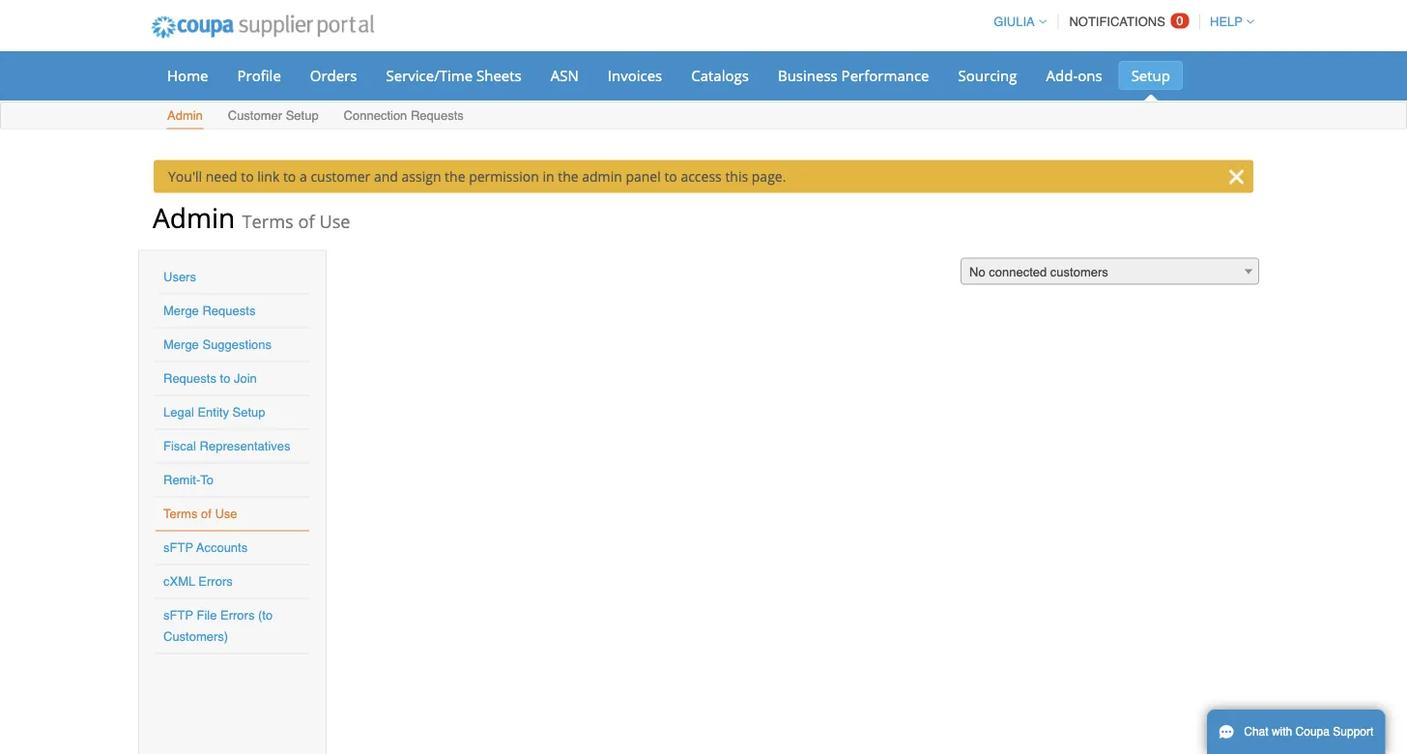 Task type: vqa. For each thing, say whether or not it's contained in the screenshot.
0
yes



Task type: describe. For each thing, give the bounding box(es) containing it.
requests for merge requests
[[203, 304, 256, 318]]

terms of use
[[163, 507, 237, 521]]

business performance link
[[766, 61, 942, 90]]

requests to join
[[163, 371, 257, 386]]

merge suggestions
[[163, 337, 272, 352]]

2 the from the left
[[558, 167, 579, 186]]

use inside admin terms of use
[[319, 209, 351, 233]]

customers
[[1051, 265, 1109, 279]]

customer
[[228, 108, 282, 123]]

need
[[206, 167, 237, 186]]

permission
[[469, 167, 539, 186]]

2 vertical spatial setup
[[233, 405, 265, 420]]

coupa
[[1296, 725, 1330, 739]]

chat with coupa support button
[[1208, 710, 1386, 754]]

navigation containing notifications 0
[[985, 3, 1255, 41]]

fiscal
[[163, 439, 196, 453]]

merge requests
[[163, 304, 256, 318]]

setup link
[[1119, 61, 1183, 90]]

sftp file errors (to customers)
[[163, 608, 273, 644]]

add-ons link
[[1034, 61, 1115, 90]]

cxml errors link
[[163, 574, 233, 589]]

merge for merge requests
[[163, 304, 199, 318]]

in
[[543, 167, 555, 186]]

sheets
[[477, 65, 522, 85]]

chat with coupa support
[[1245, 725, 1374, 739]]

profile
[[237, 65, 281, 85]]

giulia link
[[985, 15, 1047, 29]]

to left join
[[220, 371, 230, 386]]

support
[[1334, 725, 1374, 739]]

to left a
[[283, 167, 296, 186]]

admin terms of use
[[153, 199, 351, 235]]

access
[[681, 167, 722, 186]]

ons
[[1078, 65, 1103, 85]]

cxml
[[163, 574, 195, 589]]

requests to join link
[[163, 371, 257, 386]]

service/time sheets
[[386, 65, 522, 85]]

invoices link
[[595, 61, 675, 90]]

asn link
[[538, 61, 592, 90]]

to right panel
[[665, 167, 678, 186]]

No connected customers field
[[961, 258, 1260, 286]]

requests for connection requests
[[411, 108, 464, 123]]

profile link
[[225, 61, 294, 90]]

link
[[257, 167, 280, 186]]

sftp for sftp file errors (to customers)
[[163, 608, 193, 623]]

users
[[163, 270, 196, 284]]

errors inside sftp file errors (to customers)
[[220, 608, 255, 623]]

connection
[[344, 108, 407, 123]]

catalogs link
[[679, 61, 762, 90]]

customer setup link
[[227, 104, 320, 129]]

sourcing
[[959, 65, 1018, 85]]

add-ons
[[1047, 65, 1103, 85]]

0 vertical spatial setup
[[1132, 65, 1171, 85]]

performance
[[842, 65, 930, 85]]

cxml errors
[[163, 574, 233, 589]]

connection requests link
[[343, 104, 465, 129]]

remit-
[[163, 473, 200, 487]]

business
[[778, 65, 838, 85]]

notifications
[[1070, 15, 1166, 29]]

of inside admin terms of use
[[298, 209, 315, 233]]

coupa supplier portal image
[[138, 3, 387, 51]]

admin
[[582, 167, 622, 186]]

service/time sheets link
[[374, 61, 534, 90]]

sftp accounts link
[[163, 541, 248, 555]]

1 vertical spatial terms
[[163, 507, 198, 521]]

giulia
[[994, 15, 1035, 29]]

entity
[[198, 405, 229, 420]]

0 vertical spatial errors
[[199, 574, 233, 589]]

page.
[[752, 167, 786, 186]]

No connected customers text field
[[962, 259, 1259, 286]]

merge suggestions link
[[163, 337, 272, 352]]

asn
[[551, 65, 579, 85]]

orders
[[310, 65, 357, 85]]

1 vertical spatial use
[[215, 507, 237, 521]]

customer
[[311, 167, 371, 186]]

remit-to
[[163, 473, 214, 487]]

2 vertical spatial requests
[[163, 371, 217, 386]]

remit-to link
[[163, 473, 214, 487]]



Task type: locate. For each thing, give the bounding box(es) containing it.
invoices
[[608, 65, 663, 85]]

file
[[197, 608, 217, 623]]

business performance
[[778, 65, 930, 85]]

to
[[200, 473, 214, 487]]

2 horizontal spatial setup
[[1132, 65, 1171, 85]]

fiscal representatives link
[[163, 439, 291, 453]]

0 vertical spatial terms
[[242, 209, 294, 233]]

sftp up customers)
[[163, 608, 193, 623]]

the right 'assign'
[[445, 167, 466, 186]]

1 horizontal spatial terms
[[242, 209, 294, 233]]

use up 'accounts'
[[215, 507, 237, 521]]

use down customer
[[319, 209, 351, 233]]

sftp file errors (to customers) link
[[163, 608, 273, 644]]

terms inside admin terms of use
[[242, 209, 294, 233]]

1 horizontal spatial the
[[558, 167, 579, 186]]

legal
[[163, 405, 194, 420]]

sftp
[[163, 541, 193, 555], [163, 608, 193, 623]]

1 vertical spatial sftp
[[163, 608, 193, 623]]

legal entity setup link
[[163, 405, 265, 420]]

0 horizontal spatial use
[[215, 507, 237, 521]]

terms down "link" on the left of page
[[242, 209, 294, 233]]

2 merge from the top
[[163, 337, 199, 352]]

sftp inside sftp file errors (to customers)
[[163, 608, 193, 623]]

sourcing link
[[946, 61, 1030, 90]]

(to
[[258, 608, 273, 623]]

no connected customers
[[970, 265, 1109, 279]]

merge down 'users' link
[[163, 304, 199, 318]]

of down a
[[298, 209, 315, 233]]

catalogs
[[692, 65, 749, 85]]

1 horizontal spatial setup
[[286, 108, 319, 123]]

panel
[[626, 167, 661, 186]]

1 vertical spatial setup
[[286, 108, 319, 123]]

sftp up cxml
[[163, 541, 193, 555]]

help link
[[1202, 15, 1255, 29]]

0 vertical spatial sftp
[[163, 541, 193, 555]]

accounts
[[196, 541, 248, 555]]

of
[[298, 209, 315, 233], [201, 507, 212, 521]]

this
[[726, 167, 749, 186]]

merge
[[163, 304, 199, 318], [163, 337, 199, 352]]

and
[[374, 167, 398, 186]]

to
[[241, 167, 254, 186], [283, 167, 296, 186], [665, 167, 678, 186], [220, 371, 230, 386]]

connection requests
[[344, 108, 464, 123]]

1 vertical spatial of
[[201, 507, 212, 521]]

no
[[970, 265, 986, 279]]

1 the from the left
[[445, 167, 466, 186]]

1 vertical spatial errors
[[220, 608, 255, 623]]

with
[[1272, 725, 1293, 739]]

setup down join
[[233, 405, 265, 420]]

1 merge from the top
[[163, 304, 199, 318]]

requests inside connection requests link
[[411, 108, 464, 123]]

1 sftp from the top
[[163, 541, 193, 555]]

fiscal representatives
[[163, 439, 291, 453]]

merge down merge requests link
[[163, 337, 199, 352]]

requests up suggestions
[[203, 304, 256, 318]]

1 vertical spatial admin
[[153, 199, 235, 235]]

chat
[[1245, 725, 1269, 739]]

setup down notifications 0
[[1132, 65, 1171, 85]]

0 horizontal spatial of
[[201, 507, 212, 521]]

navigation
[[985, 3, 1255, 41]]

0 vertical spatial of
[[298, 209, 315, 233]]

terms
[[242, 209, 294, 233], [163, 507, 198, 521]]

admin down you'll
[[153, 199, 235, 235]]

service/time
[[386, 65, 473, 85]]

0 horizontal spatial setup
[[233, 405, 265, 420]]

assign
[[402, 167, 441, 186]]

1 horizontal spatial of
[[298, 209, 315, 233]]

connected
[[989, 265, 1047, 279]]

requests down "service/time"
[[411, 108, 464, 123]]

notifications 0
[[1070, 14, 1184, 29]]

errors down 'accounts'
[[199, 574, 233, 589]]

merge requests link
[[163, 304, 256, 318]]

setup
[[1132, 65, 1171, 85], [286, 108, 319, 123], [233, 405, 265, 420]]

1 vertical spatial requests
[[203, 304, 256, 318]]

1 vertical spatial merge
[[163, 337, 199, 352]]

sftp for sftp accounts
[[163, 541, 193, 555]]

0 vertical spatial requests
[[411, 108, 464, 123]]

the right in
[[558, 167, 579, 186]]

you'll need to link to a customer and assign the permission in the admin panel to access this page.
[[168, 167, 786, 186]]

add-
[[1047, 65, 1078, 85]]

0 vertical spatial merge
[[163, 304, 199, 318]]

users link
[[163, 270, 196, 284]]

merge for merge suggestions
[[163, 337, 199, 352]]

legal entity setup
[[163, 405, 265, 420]]

join
[[234, 371, 257, 386]]

terms of use link
[[163, 507, 237, 521]]

the
[[445, 167, 466, 186], [558, 167, 579, 186]]

a
[[300, 167, 307, 186]]

terms down remit-
[[163, 507, 198, 521]]

customers)
[[163, 629, 228, 644]]

suggestions
[[203, 337, 272, 352]]

0 vertical spatial admin
[[167, 108, 203, 123]]

admin inside admin link
[[167, 108, 203, 123]]

errors
[[199, 574, 233, 589], [220, 608, 255, 623]]

1 horizontal spatial use
[[319, 209, 351, 233]]

of down to
[[201, 507, 212, 521]]

admin for admin terms of use
[[153, 199, 235, 235]]

setup right customer on the top of page
[[286, 108, 319, 123]]

help
[[1211, 15, 1243, 29]]

2 sftp from the top
[[163, 608, 193, 623]]

admin for admin
[[167, 108, 203, 123]]

representatives
[[200, 439, 291, 453]]

use
[[319, 209, 351, 233], [215, 507, 237, 521]]

admin link
[[166, 104, 204, 129]]

home link
[[155, 61, 221, 90]]

admin down home link
[[167, 108, 203, 123]]

to left "link" on the left of page
[[241, 167, 254, 186]]

requests up legal
[[163, 371, 217, 386]]

errors left '(to'
[[220, 608, 255, 623]]

customer setup
[[228, 108, 319, 123]]

you'll
[[168, 167, 202, 186]]

home
[[167, 65, 208, 85]]

0 horizontal spatial the
[[445, 167, 466, 186]]

sftp accounts
[[163, 541, 248, 555]]

0 vertical spatial use
[[319, 209, 351, 233]]

0
[[1177, 14, 1184, 28]]

0 horizontal spatial terms
[[163, 507, 198, 521]]



